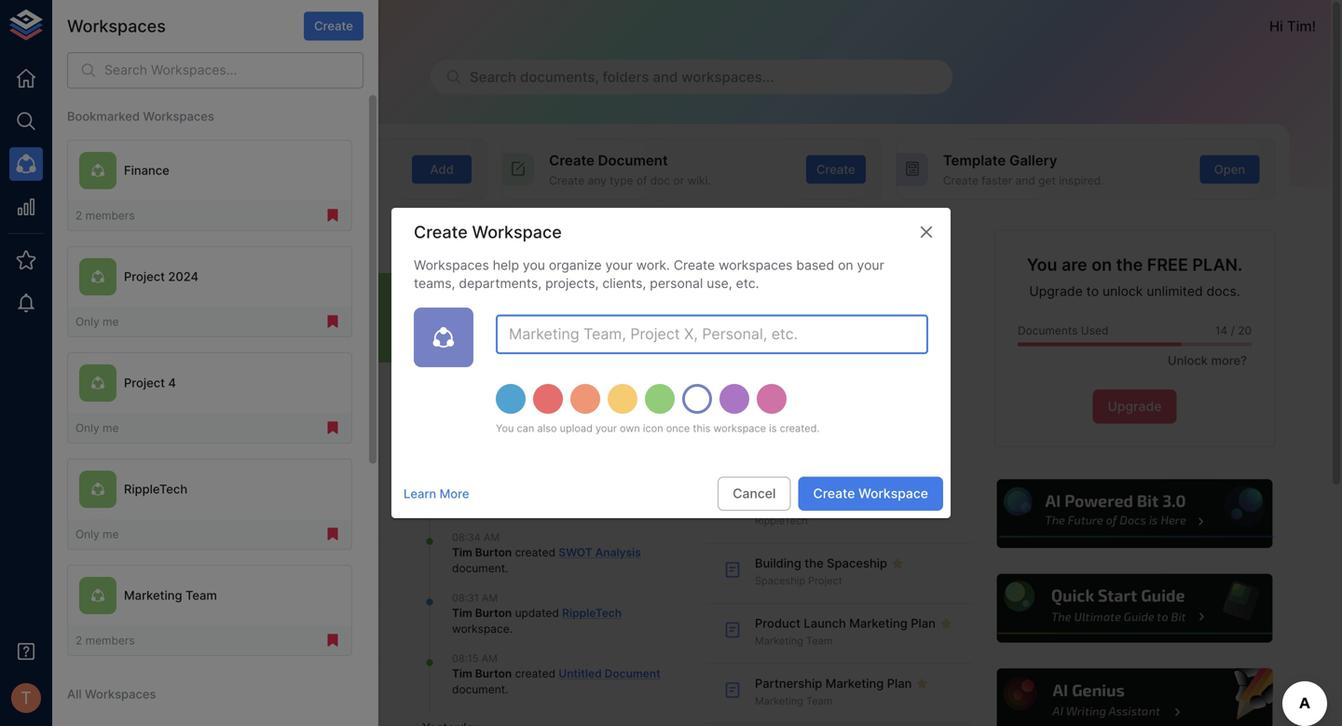 Task type: locate. For each thing, give the bounding box(es) containing it.
use,
[[707, 276, 733, 291]]

1 vertical spatial upgrade
[[1108, 399, 1162, 415]]

untitled
[[755, 496, 801, 510], [164, 556, 210, 570], [559, 667, 602, 681]]

08:15 am tim burton created untitled document document .
[[452, 653, 661, 696]]

tim for swot analysis
[[452, 546, 472, 559]]

tim down 08:15
[[452, 667, 472, 681]]

1 horizontal spatial untitled document
[[755, 496, 864, 510]]

untitled document up building the spaceship
[[755, 496, 864, 510]]

tim inside the 08:31 am tim burton updated rippletech workspace .
[[452, 607, 472, 620]]

2 vertical spatial workspace
[[452, 622, 510, 636]]

all workspaces
[[67, 687, 156, 702]]

remove bookmark image
[[324, 207, 341, 224], [324, 313, 341, 330]]

0 vertical spatial bookmarked
[[67, 109, 140, 124]]

1 remove bookmark image from the top
[[324, 420, 341, 436]]

created.
[[780, 422, 820, 435]]

bookmarked workspaces up 2024 at the left of the page
[[140, 231, 324, 249]]

0 vertical spatial .
[[505, 562, 508, 575]]

am inside 08:15 am tim burton created untitled document document .
[[482, 653, 498, 665]]

rippletech down the cancel button
[[755, 515, 808, 527]]

. up 08:15 am tim burton created untitled document document .
[[510, 622, 513, 636]]

1 horizontal spatial swot
[[559, 546, 593, 559]]

2 2 members from the top
[[76, 634, 135, 647]]

1 help image from the top
[[995, 477, 1275, 551]]

. up the 08:31 am tim burton updated rippletech workspace .
[[505, 562, 508, 575]]

create workspace up the help
[[414, 222, 562, 242]]

burton down 08:31
[[475, 607, 512, 620]]

0 vertical spatial and
[[653, 69, 678, 85]]

are
[[1062, 255, 1088, 275]]

on right are
[[1092, 255, 1112, 275]]

document up the of
[[598, 152, 668, 169]]

untitled down the rippletech 'link' at the bottom
[[559, 667, 602, 681]]

0 horizontal spatial create button
[[304, 12, 364, 40]]

1 horizontal spatial on
[[1092, 255, 1112, 275]]

add inside button
[[430, 162, 454, 177]]

members up the 'all workspaces'
[[85, 634, 135, 647]]

document inside 08:15 am tim burton created untitled document document .
[[452, 683, 505, 696]]

0 horizontal spatial add
[[155, 152, 183, 169]]

only for project 4
[[76, 421, 99, 435]]

untitled document
[[755, 496, 864, 510], [164, 556, 273, 570]]

am
[[484, 532, 500, 544], [482, 592, 498, 604], [482, 653, 498, 665]]

upgrade inside you are on the free plan. upgrade to unlock unlimited docs.
[[1030, 283, 1083, 299]]

me for rippletech
[[103, 527, 119, 541]]

rippletech right updated on the left bottom of page
[[562, 607, 622, 620]]

created for untitled
[[515, 667, 556, 681]]

0 horizontal spatial upgrade
[[1030, 283, 1083, 299]]

on
[[1092, 255, 1112, 275], [838, 257, 854, 273]]

. inside 08:15 am tim burton created untitled document document .
[[505, 683, 508, 696]]

product launch marketing plan
[[755, 616, 936, 631]]

untitled down the swot analysis finance
[[164, 556, 210, 570]]

1 horizontal spatial spaceship
[[827, 556, 888, 570]]

!
[[1312, 18, 1316, 34]]

plan.
[[1193, 255, 1243, 275]]

2 horizontal spatial untitled
[[755, 496, 801, 510]]

or inside add workspace collaborate or make it private.
[[219, 174, 230, 187]]

1 horizontal spatial add
[[430, 162, 454, 177]]

0 vertical spatial finance
[[124, 163, 170, 178]]

workspaces inside workspaces help you organize your work. create workspaces based on your teams, departments, projects, clients, personal use, etc.
[[414, 257, 489, 273]]

1 horizontal spatial documents
[[1018, 324, 1078, 338]]

2 vertical spatial finance
[[164, 515, 202, 527]]

1 vertical spatial am
[[482, 592, 498, 604]]

1 horizontal spatial create workspace
[[813, 486, 929, 502]]

swot down recent
[[164, 496, 200, 510]]

2 members
[[76, 209, 135, 222], [76, 634, 135, 647]]

more
[[440, 487, 469, 501]]

2 document from the top
[[452, 683, 505, 696]]

1 horizontal spatial workspace
[[472, 222, 562, 242]]

2 vertical spatial burton
[[475, 667, 512, 681]]

0 horizontal spatial untitled document link
[[116, 544, 381, 604]]

help image
[[995, 477, 1275, 551], [995, 572, 1275, 646], [995, 666, 1275, 726]]

2 created from the top
[[515, 667, 556, 681]]

rippletech link
[[562, 607, 622, 620]]

add for add
[[430, 162, 454, 177]]

remove bookmark image for project 2024
[[324, 313, 341, 330]]

1 horizontal spatial upgrade
[[1108, 399, 1162, 415]]

you for are
[[1027, 255, 1058, 275]]

on inside you are on the free plan. upgrade to unlock unlimited docs.
[[1092, 255, 1112, 275]]

untitled document down the swot analysis finance
[[164, 556, 273, 570]]

0 vertical spatial untitled document
[[755, 496, 864, 510]]

0 horizontal spatial swot
[[164, 496, 200, 510]]

team down marketing team, project x, personal, etc. text field
[[682, 371, 713, 385]]

create
[[314, 19, 353, 33], [549, 152, 595, 169], [817, 162, 856, 177], [549, 174, 585, 187], [943, 174, 979, 187], [414, 222, 468, 242], [674, 257, 715, 273], [813, 486, 855, 502]]

you
[[1027, 255, 1058, 275], [496, 422, 514, 435]]

document inside 08:34 am tim burton created swot analysis document .
[[452, 562, 505, 575]]

08:34
[[452, 532, 481, 544]]

open button
[[1200, 155, 1260, 184]]

only me
[[76, 315, 119, 328], [76, 421, 119, 435], [76, 527, 119, 541]]

tim inside 08:34 am tim burton created swot analysis document .
[[452, 546, 472, 559]]

0 vertical spatial remove bookmark image
[[324, 420, 341, 436]]

1 vertical spatial burton
[[475, 607, 512, 620]]

workspace inside add workspace collaborate or make it private.
[[186, 152, 262, 169]]

add workspace collaborate or make it private.
[[155, 152, 314, 187]]

also
[[537, 422, 557, 435]]

1 vertical spatial help image
[[995, 572, 1275, 646]]

created up updated on the left bottom of page
[[515, 546, 556, 559]]

0 vertical spatial upgrade
[[1030, 283, 1083, 299]]

0 horizontal spatial create workspace
[[414, 222, 562, 242]]

the up 'spaceship project'
[[805, 556, 824, 570]]

untitled document link up acme
[[116, 544, 381, 604]]

of
[[637, 174, 647, 187]]

analysis inside the swot analysis finance
[[203, 496, 252, 510]]

tim for untitled document
[[452, 667, 472, 681]]

and right folders
[[653, 69, 678, 85]]

1 horizontal spatial the
[[1116, 255, 1143, 275]]

. for untitled
[[505, 683, 508, 696]]

created
[[515, 546, 556, 559], [515, 667, 556, 681]]

2 members up project 2024
[[76, 209, 135, 222]]

0 vertical spatial workspace
[[759, 334, 811, 346]]

and inside button
[[653, 69, 678, 85]]

1 2 members from the top
[[76, 209, 135, 222]]

document down 08:15
[[452, 683, 505, 696]]

08:31
[[452, 592, 479, 604]]

2 vertical spatial remove bookmark image
[[324, 632, 341, 649]]

tim inside 08:15 am tim burton created untitled document document .
[[452, 667, 472, 681]]

2 help image from the top
[[995, 572, 1275, 646]]

upgrade down are
[[1030, 283, 1083, 299]]

you inside create workspace dialog
[[496, 422, 514, 435]]

2 vertical spatial untitled
[[559, 667, 602, 681]]

more?
[[1211, 353, 1247, 368]]

documents up the swot analysis finance
[[194, 449, 277, 467]]

. down the 08:31 am tim burton updated rippletech workspace .
[[505, 683, 508, 696]]

document
[[598, 152, 668, 169], [804, 496, 864, 510], [213, 556, 273, 570], [605, 667, 661, 681]]

1 vertical spatial untitled document link
[[559, 667, 661, 681]]

upgrade inside button
[[1108, 399, 1162, 415]]

am right 08:15
[[482, 653, 498, 665]]

created for swot
[[515, 546, 556, 559]]

1 vertical spatial the
[[805, 556, 824, 570]]

0 vertical spatial help image
[[995, 477, 1275, 551]]

your up clients,
[[606, 257, 633, 273]]

2 or from the left
[[674, 174, 684, 187]]

private.
[[275, 174, 314, 187]]

created inside 08:15 am tim burton created untitled document document .
[[515, 667, 556, 681]]

1 vertical spatial workspace
[[472, 222, 562, 242]]

only for rippletech
[[76, 527, 99, 541]]

0 horizontal spatial project 4
[[124, 376, 176, 390]]

free
[[1147, 255, 1189, 275]]

create workspace dialog
[[392, 208, 951, 518]]

project
[[124, 270, 165, 284], [391, 371, 432, 385], [124, 376, 165, 390], [808, 575, 843, 587]]

. for swot
[[505, 562, 508, 575]]

. inside the 08:31 am tim burton updated rippletech workspace .
[[510, 622, 513, 636]]

1 vertical spatial .
[[510, 622, 513, 636]]

1 created from the top
[[515, 546, 556, 559]]

1 vertical spatial create workspace
[[813, 486, 929, 502]]

1 vertical spatial marketing team
[[755, 635, 833, 647]]

1 horizontal spatial untitled document link
[[559, 667, 661, 681]]

2 burton from the top
[[475, 607, 512, 620]]

1 horizontal spatial untitled
[[559, 667, 602, 681]]

0 vertical spatial analysis
[[203, 496, 252, 510]]

analysis up the rippletech 'link' at the bottom
[[595, 546, 641, 559]]

1 vertical spatial remove bookmark image
[[324, 526, 341, 543]]

workspace inside the 08:31 am tim burton updated rippletech workspace .
[[452, 622, 510, 636]]

plan
[[911, 616, 936, 631], [887, 676, 912, 691]]

am inside the 08:31 am tim burton updated rippletech workspace .
[[482, 592, 498, 604]]

search documents, folders and workspaces...
[[470, 69, 774, 85]]

projects,
[[545, 276, 599, 291]]

members up project 2024
[[85, 209, 135, 222]]

finance 2 members
[[140, 371, 194, 402]]

memo for acme
[[164, 616, 258, 631]]

tim down 08:31
[[452, 607, 472, 620]]

bookmarked workspaces
[[67, 109, 214, 124], [140, 231, 324, 249]]

0 vertical spatial create button
[[304, 12, 364, 40]]

the inside you are on the free plan. upgrade to unlock unlimited docs.
[[1116, 255, 1143, 275]]

0 vertical spatial only me
[[76, 315, 119, 328]]

the
[[1116, 255, 1143, 275], [805, 556, 824, 570]]

1 horizontal spatial or
[[674, 174, 684, 187]]

marketing right launch
[[850, 616, 908, 631]]

you can also upload your own icon once this workspace is created.
[[496, 422, 820, 435]]

0 horizontal spatial or
[[219, 174, 230, 187]]

bookmarked up 2024 at the left of the page
[[140, 231, 231, 249]]

1 vertical spatial and
[[1016, 174, 1036, 187]]

0 horizontal spatial spaceship
[[755, 575, 806, 587]]

bookmarked down "rogue"
[[67, 109, 140, 124]]

bookmarked workspaces up collaborate
[[67, 109, 214, 124]]

to
[[1087, 283, 1099, 299]]

0 vertical spatial untitled
[[755, 496, 801, 510]]

1 vertical spatial untitled document
[[164, 556, 273, 570]]

workspace left is
[[714, 422, 766, 435]]

2 remove bookmark image from the top
[[324, 526, 341, 543]]

2 remove bookmark image from the top
[[324, 313, 341, 330]]

am for untitled
[[482, 653, 498, 665]]

burton
[[475, 546, 512, 559], [475, 607, 512, 620], [475, 667, 512, 681]]

created inside 08:34 am tim burton created swot analysis document .
[[515, 546, 556, 559]]

remove bookmark image for 4
[[324, 420, 341, 436]]

departments,
[[459, 276, 542, 291]]

burton down 08:15
[[475, 667, 512, 681]]

finance inside the finance 2 members
[[144, 371, 190, 385]]

0 horizontal spatial bookmarked
[[67, 109, 140, 124]]

it
[[265, 174, 272, 187]]

burton down 08:34
[[475, 546, 512, 559]]

remove bookmark image for team
[[324, 632, 341, 649]]

am right 08:31
[[482, 592, 498, 604]]

remove bookmark image
[[324, 420, 341, 436], [324, 526, 341, 543], [324, 632, 341, 649]]

analysis down recent documents
[[203, 496, 252, 510]]

1 horizontal spatial you
[[1027, 255, 1058, 275]]

tim right hi
[[1287, 18, 1312, 34]]

burton for swot
[[475, 546, 512, 559]]

hi
[[1270, 18, 1284, 34]]

own
[[620, 422, 640, 435]]

2
[[76, 209, 82, 222], [140, 390, 146, 402], [639, 390, 646, 402], [76, 634, 82, 647]]

2 vertical spatial only me
[[76, 527, 119, 541]]

your for created.
[[596, 422, 617, 435]]

1 vertical spatial created
[[515, 667, 556, 681]]

marketing team for product
[[755, 635, 833, 647]]

1 vertical spatial you
[[496, 422, 514, 435]]

rippletech inside the 08:31 am tim burton updated rippletech workspace .
[[562, 607, 622, 620]]

create inside workspaces help you organize your work. create workspaces based on your teams, departments, projects, clients, personal use, etc.
[[674, 257, 715, 273]]

0 horizontal spatial documents
[[194, 449, 277, 467]]

1 vertical spatial bookmarked
[[140, 231, 231, 249]]

1 vertical spatial plan
[[887, 676, 912, 691]]

you inside you are on the free plan. upgrade to unlock unlimited docs.
[[1027, 255, 1058, 275]]

08:34 am tim burton created swot analysis document .
[[452, 532, 641, 575]]

and down gallery
[[1016, 174, 1036, 187]]

document up 08:31
[[452, 562, 505, 575]]

swot
[[164, 496, 200, 510], [559, 546, 593, 559]]

0 vertical spatial burton
[[475, 546, 512, 559]]

3 burton from the top
[[475, 667, 512, 681]]

is
[[769, 422, 777, 435]]

workspace down bookmark
[[759, 334, 811, 346]]

0 vertical spatial document
[[452, 562, 505, 575]]

1 horizontal spatial analysis
[[595, 546, 641, 559]]

and inside template gallery create faster and get inspired.
[[1016, 174, 1036, 187]]

2 members up the 'all workspaces'
[[76, 634, 135, 647]]

the up unlock
[[1116, 255, 1143, 275]]

members up recent
[[149, 390, 194, 402]]

3 only me from the top
[[76, 527, 119, 541]]

workspace up 08:15
[[452, 622, 510, 636]]

get
[[1039, 174, 1056, 187]]

you left can
[[496, 422, 514, 435]]

spaceship down building
[[755, 575, 806, 587]]

1 vertical spatial remove bookmark image
[[324, 313, 341, 330]]

. inside 08:34 am tim burton created swot analysis document .
[[505, 562, 508, 575]]

on right based at top
[[838, 257, 854, 273]]

1 horizontal spatial create button
[[806, 155, 866, 184]]

rippletech only me
[[510, 371, 573, 402]]

icon
[[643, 422, 663, 435]]

finance for finance 2 members
[[144, 371, 190, 385]]

project 4 link
[[365, 273, 468, 403]]

unlock
[[1103, 283, 1143, 299]]

documents used
[[1018, 324, 1109, 338]]

add inside add workspace collaborate or make it private.
[[155, 152, 183, 169]]

workspaces...
[[682, 69, 774, 85]]

document for untitled document
[[452, 683, 505, 696]]

help
[[493, 257, 519, 273]]

create inside button
[[813, 486, 855, 502]]

1 document from the top
[[452, 562, 505, 575]]

docs.
[[1207, 283, 1241, 299]]

20
[[1238, 324, 1252, 338]]

create inside template gallery create faster and get inspired.
[[943, 174, 979, 187]]

your
[[606, 257, 633, 273], [857, 257, 885, 273], [596, 422, 617, 435]]

untitled document link down the rippletech 'link' at the bottom
[[559, 667, 661, 681]]

1 vertical spatial finance
[[144, 371, 190, 385]]

1 vertical spatial only me
[[76, 421, 119, 435]]

marketing up icon
[[620, 371, 678, 385]]

2 vertical spatial help image
[[995, 666, 1275, 726]]

0 horizontal spatial untitled document
[[164, 556, 273, 570]]

upgrade button
[[1093, 390, 1177, 424]]

2 vertical spatial .
[[505, 683, 508, 696]]

2 horizontal spatial workspace
[[859, 486, 929, 502]]

finance for finance
[[124, 163, 170, 178]]

inspired.
[[1059, 174, 1104, 187]]

1 vertical spatial swot
[[559, 546, 593, 559]]

you left are
[[1027, 255, 1058, 275]]

me
[[103, 315, 119, 328], [547, 390, 562, 402], [103, 421, 119, 435], [103, 527, 119, 541]]

0 vertical spatial you
[[1027, 255, 1058, 275]]

0 horizontal spatial the
[[805, 556, 824, 570]]

0 vertical spatial am
[[484, 532, 500, 544]]

or
[[219, 174, 230, 187], [674, 174, 684, 187]]

0 vertical spatial workspace
[[186, 152, 262, 169]]

work.
[[637, 257, 670, 273]]

created down the 08:31 am tim burton updated rippletech workspace .
[[515, 667, 556, 681]]

0 vertical spatial swot
[[164, 496, 200, 510]]

0 vertical spatial remove bookmark image
[[324, 207, 341, 224]]

burton for rippletech
[[475, 607, 512, 620]]

swot up the rippletech 'link' at the bottom
[[559, 546, 593, 559]]

tim down 08:34
[[452, 546, 472, 559]]

members
[[85, 209, 135, 222], [149, 390, 194, 402], [648, 390, 694, 402], [85, 634, 135, 647]]

search documents, folders and workspaces... button
[[431, 60, 953, 94]]

marketing inside marketing team 2 members
[[620, 371, 678, 385]]

documents left used
[[1018, 324, 1078, 338]]

marketing team down partnership
[[755, 695, 833, 707]]

1 remove bookmark image from the top
[[324, 207, 341, 224]]

me for project 4
[[103, 421, 119, 435]]

marketing team up memo
[[124, 588, 217, 603]]

members inside the finance 2 members
[[149, 390, 194, 402]]

burton inside 08:34 am tim burton created swot analysis document .
[[475, 546, 512, 559]]

2 members for marketing team
[[76, 634, 135, 647]]

spaceship up 'spaceship project'
[[827, 556, 888, 570]]

1 burton from the top
[[475, 546, 512, 559]]

1 only me from the top
[[76, 315, 119, 328]]

create workspace up building the spaceship
[[813, 486, 929, 502]]

0 vertical spatial create workspace
[[414, 222, 562, 242]]

add for add workspace collaborate or make it private.
[[155, 152, 183, 169]]

partnership
[[755, 676, 823, 691]]

1 vertical spatial bookmarked workspaces
[[140, 231, 324, 249]]

today
[[422, 492, 458, 507]]

am inside 08:34 am tim burton created swot analysis document .
[[484, 532, 500, 544]]

workspaces
[[67, 16, 166, 36], [143, 109, 214, 124], [234, 231, 324, 249], [414, 257, 489, 273], [85, 687, 156, 702]]

0 horizontal spatial and
[[653, 69, 678, 85]]

finance inside the swot analysis finance
[[164, 515, 202, 527]]

or left the make
[[219, 174, 230, 187]]

08:31 am tim burton updated rippletech workspace .
[[452, 592, 622, 636]]

1 vertical spatial create button
[[806, 155, 866, 184]]

0 vertical spatial marketing team
[[124, 588, 217, 603]]

burton inside 08:15 am tim burton created untitled document document .
[[475, 667, 512, 681]]

your left own
[[596, 422, 617, 435]]

only me for project 2024
[[76, 315, 119, 328]]

members up once
[[648, 390, 694, 402]]

3 remove bookmark image from the top
[[324, 632, 341, 649]]

upgrade down unlock more? button
[[1108, 399, 1162, 415]]

untitled up building
[[755, 496, 801, 510]]

2 vertical spatial am
[[482, 653, 498, 665]]

or right "doc"
[[674, 174, 684, 187]]

1 or from the left
[[219, 174, 230, 187]]

burton inside the 08:31 am tim burton updated rippletech workspace .
[[475, 607, 512, 620]]

0 horizontal spatial you
[[496, 422, 514, 435]]

untitled document link
[[116, 544, 381, 604], [559, 667, 661, 681]]

1 vertical spatial document
[[452, 683, 505, 696]]

marketing team down product
[[755, 635, 833, 647]]

workspace
[[759, 334, 811, 346], [714, 422, 766, 435], [452, 622, 510, 636]]

0 horizontal spatial on
[[838, 257, 854, 273]]

2 only me from the top
[[76, 421, 119, 435]]

and
[[653, 69, 678, 85], [1016, 174, 1036, 187]]

0 vertical spatial created
[[515, 546, 556, 559]]

document down the rippletech 'link' at the bottom
[[605, 667, 661, 681]]

tim
[[1287, 18, 1312, 34], [452, 546, 472, 559], [452, 607, 472, 620], [452, 667, 472, 681]]

am right 08:34
[[484, 532, 500, 544]]



Task type: vqa. For each thing, say whether or not it's contained in the screenshot.


Task type: describe. For each thing, give the bounding box(es) containing it.
learn more button
[[399, 480, 474, 508]]

0 horizontal spatial 4
[[168, 376, 176, 390]]

me for project 2024
[[103, 315, 119, 328]]

marketing down partnership
[[755, 695, 804, 707]]

2 inside marketing team 2 members
[[639, 390, 646, 402]]

only for project 2024
[[76, 315, 99, 328]]

team down launch
[[806, 635, 833, 647]]

3 help image from the top
[[995, 666, 1275, 726]]

workspace inside bookmark workspace button
[[759, 334, 811, 346]]

open
[[1215, 162, 1246, 177]]

Marketing Team, Project X, Personal, etc. text field
[[496, 315, 929, 354]]

any
[[588, 174, 607, 187]]

rogue enterprises
[[97, 18, 221, 34]]

bookmark workspace
[[759, 319, 811, 346]]

all
[[67, 687, 82, 702]]

workspaces help you organize your work. create workspaces based on your teams, departments, projects, clients, personal use, etc.
[[414, 257, 885, 291]]

recent documents
[[140, 449, 277, 467]]

1 horizontal spatial bookmarked
[[140, 231, 231, 249]]

folders
[[603, 69, 649, 85]]

building the spaceship
[[755, 556, 888, 570]]

once
[[666, 422, 690, 435]]

recent
[[140, 449, 190, 467]]

team up memo for acme
[[185, 588, 217, 603]]

workspaces
[[719, 257, 793, 273]]

this
[[693, 422, 711, 435]]

collaborate
[[155, 174, 216, 187]]

you
[[523, 257, 545, 273]]

0 vertical spatial plan
[[911, 616, 936, 631]]

create workspace inside button
[[813, 486, 929, 502]]

1 vertical spatial documents
[[194, 449, 277, 467]]

swot inside 08:34 am tim burton created swot analysis document .
[[559, 546, 593, 559]]

type
[[610, 174, 634, 187]]

document inside 08:15 am tim burton created untitled document document .
[[605, 667, 661, 681]]

am for rippletech
[[482, 592, 498, 604]]

acme
[[223, 616, 258, 631]]

memo for acme link
[[116, 604, 381, 664]]

team down partnership marketing plan on the right
[[806, 695, 833, 707]]

marketing team 2 members
[[620, 371, 713, 402]]

personal
[[650, 276, 703, 291]]

burton for untitled
[[475, 667, 512, 681]]

tim for rippletech
[[452, 607, 472, 620]]

analysis inside 08:34 am tim burton created swot analysis document .
[[595, 546, 641, 559]]

template
[[943, 152, 1006, 169]]

gallery
[[1010, 152, 1058, 169]]

1 vertical spatial spaceship
[[755, 575, 806, 587]]

1 horizontal spatial project 4
[[391, 371, 443, 385]]

08:15
[[452, 653, 479, 665]]

0 vertical spatial documents
[[1018, 324, 1078, 338]]

wiki.
[[688, 174, 711, 187]]

organize
[[549, 257, 602, 273]]

you are on the free plan. upgrade to unlock unlimited docs.
[[1027, 255, 1243, 299]]

documents,
[[520, 69, 599, 85]]

1 vertical spatial untitled
[[164, 556, 210, 570]]

remove bookmark image for finance
[[324, 207, 341, 224]]

0 vertical spatial untitled document link
[[116, 544, 381, 604]]

create document create any type of doc or wiki.
[[549, 152, 711, 187]]

memo
[[164, 616, 200, 631]]

swot analysis link
[[559, 546, 641, 559]]

only me for rippletech
[[76, 527, 119, 541]]

faster
[[982, 174, 1013, 187]]

only me for project 4
[[76, 421, 119, 435]]

2 inside the finance 2 members
[[140, 390, 146, 402]]

doc
[[651, 174, 670, 187]]

on inside workspaces help you organize your work. create workspaces based on your teams, departments, projects, clients, personal use, etc.
[[838, 257, 854, 273]]

building
[[755, 556, 802, 570]]

workspace inside button
[[859, 486, 929, 502]]

swot analysis finance
[[164, 496, 252, 527]]

swot inside the swot analysis finance
[[164, 496, 200, 510]]

Search Workspaces... text field
[[104, 52, 364, 89]]

unlock
[[1168, 353, 1208, 368]]

marketing team for partnership
[[755, 695, 833, 707]]

add button
[[412, 155, 472, 184]]

2024
[[168, 270, 199, 284]]

template gallery create faster and get inspired.
[[943, 152, 1104, 187]]

2 members for finance
[[76, 209, 135, 222]]

me inside rippletech only me
[[547, 390, 562, 402]]

r
[[74, 18, 82, 34]]

14 / 20
[[1216, 324, 1252, 338]]

or inside create document create any type of doc or wiki.
[[674, 174, 684, 187]]

you for can
[[496, 422, 514, 435]]

marketing down product launch marketing plan
[[826, 676, 884, 691]]

for
[[203, 616, 219, 631]]

cancel
[[733, 486, 776, 502]]

rogue
[[97, 18, 140, 34]]

rippletech down recent
[[124, 482, 188, 497]]

document up building the spaceship
[[804, 496, 864, 510]]

updated
[[515, 607, 559, 620]]

workspace inside create workspace dialog
[[714, 422, 766, 435]]

clients,
[[603, 276, 646, 291]]

t
[[21, 688, 32, 708]]

0 vertical spatial spaceship
[[827, 556, 888, 570]]

document up acme
[[213, 556, 273, 570]]

unlock more? button
[[1158, 346, 1252, 375]]

14
[[1216, 324, 1228, 338]]

your for teams,
[[606, 257, 633, 273]]

members inside marketing team 2 members
[[648, 390, 694, 402]]

teams,
[[414, 276, 455, 291]]

t button
[[6, 678, 47, 719]]

document for swot analysis
[[452, 562, 505, 575]]

marketing up memo
[[124, 588, 182, 603]]

spaceship project
[[755, 575, 843, 587]]

etc.
[[736, 276, 759, 291]]

document inside create document create any type of doc or wiki.
[[598, 152, 668, 169]]

untitled inside 08:15 am tim burton created untitled document document .
[[559, 667, 602, 681]]

cancel button
[[718, 477, 791, 511]]

0 vertical spatial bookmarked workspaces
[[67, 109, 214, 124]]

learn more
[[404, 487, 469, 501]]

marketing down product
[[755, 635, 804, 647]]

bookmark workspace button
[[740, 273, 830, 363]]

hi tim !
[[1270, 18, 1316, 34]]

create workspace button
[[799, 477, 943, 511]]

launch
[[804, 616, 846, 631]]

search
[[470, 69, 517, 85]]

partnership marketing plan
[[755, 676, 912, 691]]

team inside marketing team 2 members
[[682, 371, 713, 385]]

can
[[517, 422, 534, 435]]

unlimited
[[1147, 283, 1203, 299]]

rippletech up also
[[510, 371, 573, 385]]

enterprises
[[143, 18, 221, 34]]

used
[[1081, 324, 1109, 338]]

your right based at top
[[857, 257, 885, 273]]

am for swot
[[484, 532, 500, 544]]

1 horizontal spatial 4
[[435, 371, 443, 385]]

upload
[[560, 422, 593, 435]]

only inside rippletech only me
[[522, 390, 544, 402]]

learn
[[404, 487, 436, 501]]



